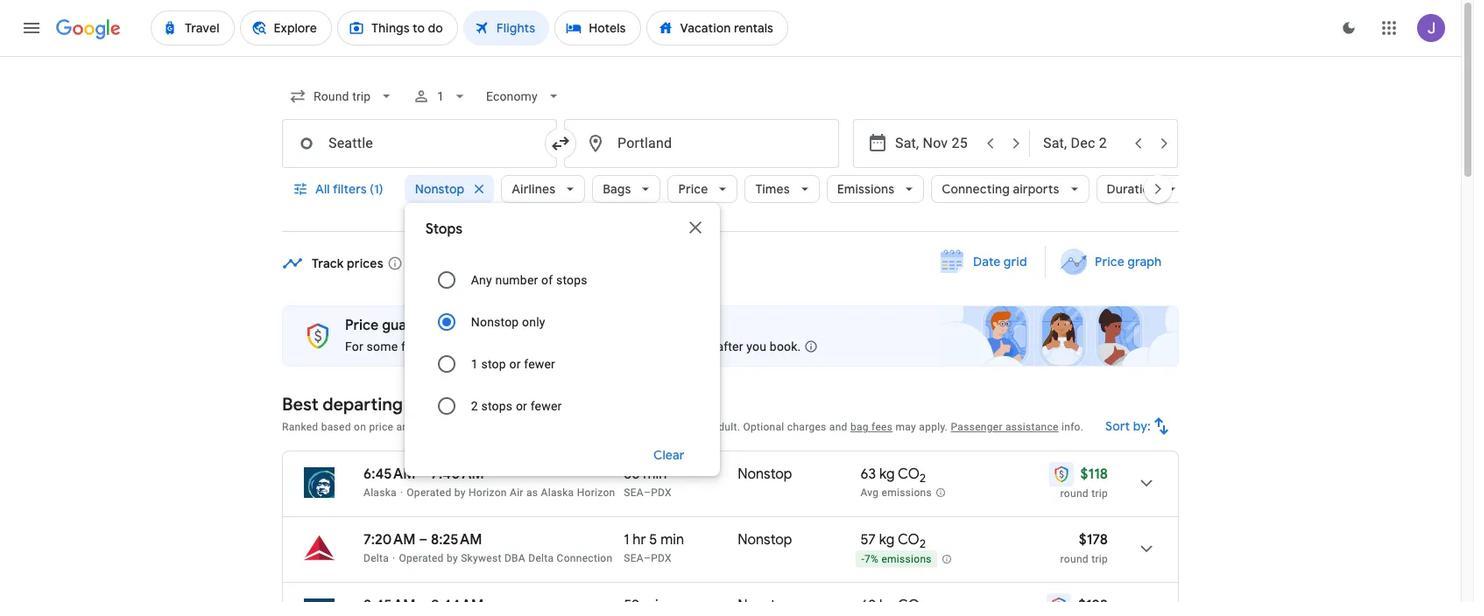 Task type: vqa. For each thing, say whether or not it's contained in the screenshot.
topmost return text field
no



Task type: describe. For each thing, give the bounding box(es) containing it.
for some flights, google pays you the difference if the price drops after you book.
[[345, 340, 801, 354]]

1 button
[[406, 75, 476, 117]]

1 stop or fewer
[[471, 357, 555, 371]]

New feature text field
[[456, 317, 495, 335]]

nonstop inside stops option group
[[471, 315, 519, 329]]

nov
[[413, 255, 437, 271]]

passenger assistance button
[[951, 421, 1059, 434]]

bags button
[[592, 168, 661, 210]]

nonstop button
[[405, 168, 494, 210]]

Arrival time: 7:40 AM. text field
[[431, 466, 484, 484]]

nonstop flight. element for 1 hr 5 min
[[738, 532, 792, 552]]

prices
[[509, 421, 540, 434]]

kg for 63
[[879, 466, 895, 484]]

55
[[624, 466, 640, 484]]

1 vertical spatial stops
[[481, 399, 513, 413]]

ranked
[[282, 421, 318, 434]]

operated by horizon air as alaska horizon
[[407, 487, 615, 499]]

airports
[[1013, 181, 1060, 197]]

grid
[[1004, 254, 1027, 270]]

of
[[541, 273, 553, 287]]

sea inside 1 hr 5 min sea – pdx
[[624, 553, 644, 565]]

– right 6:45 am
[[419, 466, 428, 484]]

prices
[[347, 255, 384, 271]]

2 you from the left
[[747, 340, 767, 354]]

– inside 1 hr 5 min sea – pdx
[[644, 553, 651, 565]]

flight details. leaves seattle-tacoma international airport at 6:45 am on saturday, november 25 and arrives at portland international airport at 7:40 am on saturday, november 25. image
[[1126, 463, 1168, 505]]

nov 25 – dec 2
[[413, 255, 499, 271]]

(1)
[[370, 181, 384, 197]]

airlines
[[512, 181, 556, 197]]

2 the from the left
[[630, 340, 648, 354]]

sort
[[1106, 419, 1131, 435]]

best departing flights main content
[[282, 246, 1179, 603]]

2 alaska from the left
[[541, 487, 574, 499]]

any
[[471, 273, 492, 287]]

assistance
[[1006, 421, 1059, 434]]

charges
[[787, 421, 827, 434]]

operated by skywest dba delta connection
[[399, 553, 613, 565]]

Arrival time: 9:44 AM. text field
[[431, 597, 484, 603]]

1 you from the left
[[515, 340, 535, 354]]

1 the from the left
[[538, 340, 556, 354]]

as
[[526, 487, 538, 499]]

learn more about price guarantee image
[[790, 326, 832, 368]]

1 fees from the left
[[663, 421, 684, 434]]

bags
[[603, 181, 631, 197]]

by:
[[1133, 419, 1151, 435]]

1 hr 5 min sea – pdx
[[624, 532, 684, 565]]

learn more about tracked prices image
[[387, 255, 403, 271]]

Departure time: 7:20 AM. text field
[[364, 532, 416, 549]]

flight details. leaves seattle-tacoma international airport at 7:20 am on saturday, november 25 and arrives at portland international airport at 8:25 am on saturday, november 25. image
[[1126, 528, 1168, 570]]

stops
[[426, 221, 463, 238]]

guarantee
[[382, 317, 449, 335]]

next image
[[1137, 168, 1179, 210]]

duration
[[1107, 181, 1157, 197]]

min inside the 55 min sea – pdx
[[643, 466, 667, 484]]

57
[[861, 532, 876, 549]]

2 inside "57 kg co 2"
[[920, 537, 926, 552]]

difference
[[559, 340, 616, 354]]

price for price guarantee
[[345, 317, 379, 335]]

25 – dec
[[440, 255, 489, 271]]

required
[[581, 421, 621, 434]]

apply.
[[919, 421, 948, 434]]

2 stops or fewer
[[471, 399, 562, 413]]

times
[[755, 181, 790, 197]]

main menu image
[[21, 18, 42, 39]]

1 for 1 hr 5 min sea – pdx
[[624, 532, 629, 549]]

date
[[973, 254, 1001, 270]]

by for horizon
[[454, 487, 466, 499]]

1 horizon from the left
[[469, 487, 507, 499]]

clear
[[654, 448, 685, 463]]

63 kg co 2
[[861, 466, 926, 486]]

track prices
[[312, 255, 384, 271]]

for
[[345, 340, 363, 354]]

$178
[[1079, 532, 1108, 549]]

ranked based on price and convenience
[[282, 421, 479, 434]]

number
[[495, 273, 538, 287]]

by for skywest
[[447, 553, 458, 565]]

google
[[442, 340, 482, 354]]

1 round from the top
[[1061, 488, 1089, 500]]

2 inside find the best price region
[[492, 255, 499, 271]]

2 inside 63 kg co 2
[[920, 471, 926, 486]]

round inside $178 round trip
[[1061, 554, 1089, 566]]

round trip
[[1061, 488, 1108, 500]]

best
[[282, 394, 319, 416]]

3 nonstop flight. element from the top
[[738, 597, 792, 603]]

graph
[[1128, 254, 1162, 270]]

airlines button
[[501, 168, 585, 210]]

178 US dollars text field
[[1079, 532, 1108, 549]]

filters
[[333, 181, 367, 197]]

drops
[[682, 340, 714, 354]]

-7% emissions
[[861, 554, 932, 566]]

1 for 1 stop or fewer
[[471, 357, 478, 371]]

price graph button
[[1049, 246, 1176, 278]]

avg emissions
[[861, 487, 932, 500]]

price button
[[668, 168, 738, 210]]

2 inside stops option group
[[471, 399, 478, 413]]

based
[[321, 421, 351, 434]]

connection
[[557, 553, 613, 565]]

if
[[619, 340, 627, 354]]

0 horizontal spatial price
[[369, 421, 394, 434]]

close dialog image
[[685, 217, 706, 238]]

convenience
[[417, 421, 479, 434]]

some
[[367, 340, 398, 354]]

stops option group
[[426, 259, 699, 428]]

departing
[[323, 394, 403, 416]]

taxes
[[624, 421, 651, 434]]

min inside 1 hr 5 min sea – pdx
[[661, 532, 684, 549]]

2 delta from the left
[[528, 553, 554, 565]]



Task type: locate. For each thing, give the bounding box(es) containing it.
1 inside popup button
[[437, 89, 444, 103]]

0 vertical spatial price
[[678, 181, 708, 197]]

0 horizontal spatial price
[[345, 317, 379, 335]]

6:45 am – 7:40 am
[[364, 466, 484, 484]]

0 horizontal spatial and
[[396, 421, 415, 434]]

5
[[649, 532, 657, 549]]

2 fees from the left
[[872, 421, 893, 434]]

7:40 am
[[431, 466, 484, 484]]

0 vertical spatial kg
[[879, 466, 895, 484]]

all
[[315, 181, 330, 197]]

price up for
[[345, 317, 379, 335]]

0 vertical spatial min
[[643, 466, 667, 484]]

2 sea from the top
[[624, 553, 644, 565]]

kg inside "57 kg co 2"
[[879, 532, 895, 549]]

2 up the convenience
[[471, 399, 478, 413]]

leaves seattle-tacoma international airport at 8:45 am on saturday, november 25 and arrives at portland international airport at 9:44 am on saturday, november 25. element
[[364, 597, 484, 603]]

1 horizontal spatial you
[[747, 340, 767, 354]]

1 horizontal spatial horizon
[[577, 487, 615, 499]]

emissions
[[882, 487, 932, 500], [882, 554, 932, 566]]

2 vertical spatial price
[[345, 317, 379, 335]]

price for price
[[678, 181, 708, 197]]

delta down '7:20 am'
[[364, 553, 389, 565]]

or up prices
[[516, 399, 527, 413]]

1 vertical spatial or
[[516, 399, 527, 413]]

stops up prices
[[481, 399, 513, 413]]

7:20 am
[[364, 532, 416, 549]]

leaves seattle-tacoma international airport at 6:45 am on saturday, november 25 and arrives at portland international airport at 7:40 am on saturday, november 25. element
[[364, 466, 484, 484]]

2 kg from the top
[[879, 532, 895, 549]]

None search field
[[282, 75, 1187, 477]]

date grid
[[973, 254, 1027, 270]]

alaska right "as"
[[541, 487, 574, 499]]

2 and from the left
[[829, 421, 848, 434]]

2 up the avg emissions
[[920, 471, 926, 486]]

1 inside 1 hr 5 min sea – pdx
[[624, 532, 629, 549]]

1 vertical spatial operated
[[399, 553, 444, 565]]

nonstop flight. element
[[738, 466, 792, 486], [738, 532, 792, 552], [738, 597, 792, 603]]

best departing flights
[[282, 394, 458, 416]]

nonstop
[[415, 181, 464, 197], [471, 315, 519, 329], [738, 466, 792, 484], [738, 532, 792, 549]]

fees
[[663, 421, 684, 434], [872, 421, 893, 434]]

7:20 am – 8:25 am
[[364, 532, 482, 549]]

connecting airports button
[[931, 168, 1089, 210]]

operated for operated by horizon air as alaska horizon
[[407, 487, 452, 499]]

1 sea from the top
[[624, 487, 644, 499]]

1 vertical spatial round
[[1061, 554, 1089, 566]]

63
[[861, 466, 876, 484]]

– down 5
[[644, 553, 651, 565]]

fewer for 2 stops or fewer
[[531, 399, 562, 413]]

emissions
[[837, 181, 895, 197]]

trip
[[1092, 488, 1108, 500], [1092, 554, 1108, 566]]

2 round from the top
[[1061, 554, 1089, 566]]

2 trip from the top
[[1092, 554, 1108, 566]]

total duration 55 min. element
[[624, 466, 738, 486]]

None field
[[282, 81, 402, 112], [480, 81, 569, 112], [282, 81, 402, 112], [480, 81, 569, 112]]

2 up any
[[492, 255, 499, 271]]

kg right 57
[[879, 532, 895, 549]]

fees right bag
[[872, 421, 893, 434]]

1 emissions from the top
[[882, 487, 932, 500]]

co for 63
[[898, 466, 920, 484]]

1 vertical spatial emissions
[[882, 554, 932, 566]]

fewer
[[524, 357, 555, 371], [531, 399, 562, 413]]

0 vertical spatial trip
[[1092, 488, 1108, 500]]

horizon left the 55 min sea – pdx
[[577, 487, 615, 499]]

price guarantee
[[345, 317, 449, 335]]

and down flights
[[396, 421, 415, 434]]

1 horizontal spatial the
[[630, 340, 648, 354]]

1 nonstop flight. element from the top
[[738, 466, 792, 486]]

on
[[354, 421, 366, 434]]

1 vertical spatial trip
[[1092, 554, 1108, 566]]

swap origin and destination. image
[[550, 133, 571, 154]]

times button
[[745, 168, 820, 210]]

trip down $178
[[1092, 554, 1108, 566]]

None text field
[[282, 119, 557, 168], [564, 119, 839, 168], [282, 119, 557, 168], [564, 119, 839, 168]]

operated down 7:20 am – 8:25 am
[[399, 553, 444, 565]]

0 vertical spatial or
[[509, 357, 521, 371]]

trip down $118
[[1092, 488, 1108, 500]]

0 vertical spatial co
[[898, 466, 920, 484]]

horizon
[[469, 487, 507, 499], [577, 487, 615, 499]]

1 vertical spatial min
[[661, 532, 684, 549]]

and left bag
[[829, 421, 848, 434]]

fewer for 1 stop or fewer
[[524, 357, 555, 371]]

8:25 am
[[431, 532, 482, 549]]

total duration 59 min. element
[[624, 597, 738, 603]]

or for stop
[[509, 357, 521, 371]]

alaska down departure time: 6:45 am. text box
[[364, 487, 397, 499]]

nonstop flight. element for 55 min
[[738, 466, 792, 486]]

price graph
[[1095, 254, 1162, 270]]

-
[[861, 554, 865, 566]]

1 vertical spatial kg
[[879, 532, 895, 549]]

co inside "57 kg co 2"
[[898, 532, 920, 549]]

0 vertical spatial sea
[[624, 487, 644, 499]]

Return text field
[[1043, 120, 1124, 167]]

Departure text field
[[895, 120, 976, 167]]

trip inside $178 round trip
[[1092, 554, 1108, 566]]

0 horizontal spatial the
[[538, 340, 556, 354]]

0 vertical spatial price
[[651, 340, 679, 354]]

1 vertical spatial co
[[898, 532, 920, 549]]

loading results progress bar
[[0, 56, 1461, 60]]

price inside button
[[1095, 254, 1125, 270]]

emissions down "57 kg co 2"
[[882, 554, 932, 566]]

price
[[678, 181, 708, 197], [1095, 254, 1125, 270], [345, 317, 379, 335]]

Departure time: 8:45 AM. text field
[[364, 597, 416, 603]]

clear button
[[633, 435, 706, 477]]

date grid button
[[928, 246, 1041, 278]]

0 horizontal spatial alaska
[[364, 487, 397, 499]]

– down total duration 55 min. element
[[644, 487, 651, 499]]

198 US dollars text field
[[1078, 597, 1108, 603]]

2 nonstop flight. element from the top
[[738, 532, 792, 552]]

price for price graph
[[1095, 254, 1125, 270]]

1 horizontal spatial stops
[[556, 273, 588, 287]]

57 kg co 2
[[861, 532, 926, 552]]

0 vertical spatial pdx
[[651, 487, 672, 499]]

0 vertical spatial operated
[[407, 487, 452, 499]]

pdx inside the 55 min sea – pdx
[[651, 487, 672, 499]]

price right on on the bottom left
[[369, 421, 394, 434]]

find the best price region
[[282, 246, 1179, 292]]

1 vertical spatial sea
[[624, 553, 644, 565]]

by down 8:25 am
[[447, 553, 458, 565]]

after
[[717, 340, 743, 354]]

optional
[[743, 421, 785, 434]]

operated for operated by skywest dba delta connection
[[399, 553, 444, 565]]

pdx
[[651, 487, 672, 499], [651, 553, 672, 565]]

2 up -7% emissions in the bottom right of the page
[[920, 537, 926, 552]]

the right if
[[630, 340, 648, 354]]

new
[[464, 321, 487, 332]]

0 horizontal spatial you
[[515, 340, 535, 354]]

pays
[[485, 340, 512, 354]]

none search field containing stops
[[282, 75, 1187, 477]]

1 horizontal spatial and
[[829, 421, 848, 434]]

connecting airports
[[942, 181, 1060, 197]]

fewer up 'include'
[[531, 399, 562, 413]]

1 vertical spatial price
[[369, 421, 394, 434]]

min right "55"
[[643, 466, 667, 484]]

stops right of
[[556, 273, 588, 287]]

bag
[[851, 421, 869, 434]]

delta
[[364, 553, 389, 565], [528, 553, 554, 565]]

sea inside the 55 min sea – pdx
[[624, 487, 644, 499]]

price left drops at bottom
[[651, 340, 679, 354]]

1 vertical spatial by
[[447, 553, 458, 565]]

round down $178
[[1061, 554, 1089, 566]]

horizon left the air
[[469, 487, 507, 499]]

dba
[[504, 553, 526, 565]]

operated
[[407, 487, 452, 499], [399, 553, 444, 565]]

may
[[896, 421, 916, 434]]

pdx inside 1 hr 5 min sea – pdx
[[651, 553, 672, 565]]

pdx down total duration 55 min. element
[[651, 487, 672, 499]]

sea down "55"
[[624, 487, 644, 499]]

fees right +
[[663, 421, 684, 434]]

for
[[687, 421, 701, 434]]

1 horizontal spatial price
[[678, 181, 708, 197]]

air
[[510, 487, 524, 499]]

include
[[543, 421, 578, 434]]

stop
[[481, 357, 506, 371]]

 image
[[400, 487, 403, 499]]

1 horizontal spatial price
[[651, 340, 679, 354]]

round
[[1061, 488, 1089, 500], [1061, 554, 1089, 566]]

0 vertical spatial fewer
[[524, 357, 555, 371]]

prices include required taxes + fees for 1 adult. optional charges and bag fees may apply. passenger assistance
[[509, 421, 1059, 434]]

the down only
[[538, 340, 556, 354]]

Departure time: 6:45 AM. text field
[[364, 466, 416, 484]]

connecting
[[942, 181, 1010, 197]]

0 horizontal spatial horizon
[[469, 487, 507, 499]]

nonstop inside nonstop popup button
[[415, 181, 464, 197]]

1 pdx from the top
[[651, 487, 672, 499]]

min
[[643, 466, 667, 484], [661, 532, 684, 549]]

sea down hr
[[624, 553, 644, 565]]

2 horizontal spatial price
[[1095, 254, 1125, 270]]

book.
[[770, 340, 801, 354]]

1 delta from the left
[[364, 553, 389, 565]]

price up close dialog "icon"
[[678, 181, 708, 197]]

fewer down for some flights, google pays you the difference if the price drops after you book.
[[524, 357, 555, 371]]

6:45 am
[[364, 466, 416, 484]]

– inside the 55 min sea – pdx
[[644, 487, 651, 499]]

1 kg from the top
[[879, 466, 895, 484]]

Arrival time: 8:25 AM. text field
[[431, 532, 482, 549]]

co up the avg emissions
[[898, 466, 920, 484]]

total duration 1 hr 5 min. element
[[624, 532, 738, 552]]

0 vertical spatial nonstop flight. element
[[738, 466, 792, 486]]

min right 5
[[661, 532, 684, 549]]

118 US dollars text field
[[1081, 466, 1108, 484]]

pdx down 5
[[651, 553, 672, 565]]

or for stops
[[516, 399, 527, 413]]

1 trip from the top
[[1092, 488, 1108, 500]]

1 vertical spatial price
[[1095, 254, 1125, 270]]

round down $118
[[1061, 488, 1089, 500]]

0 vertical spatial emissions
[[882, 487, 932, 500]]

1 vertical spatial nonstop flight. element
[[738, 532, 792, 552]]

by down 7:40 am text field
[[454, 487, 466, 499]]

0 horizontal spatial fees
[[663, 421, 684, 434]]

1 for 1
[[437, 89, 444, 103]]

emissions down 63 kg co 2
[[882, 487, 932, 500]]

flights
[[407, 394, 458, 416]]

0 vertical spatial by
[[454, 487, 466, 499]]

1 vertical spatial fewer
[[531, 399, 562, 413]]

+
[[654, 421, 660, 434]]

adult.
[[713, 421, 740, 434]]

1 vertical spatial pdx
[[651, 553, 672, 565]]

7%
[[865, 554, 879, 566]]

1 alaska from the left
[[364, 487, 397, 499]]

2 horizon from the left
[[577, 487, 615, 499]]

kg right 63
[[879, 466, 895, 484]]

operated down "6:45 am – 7:40 am"
[[407, 487, 452, 499]]

price inside popup button
[[678, 181, 708, 197]]

2
[[492, 255, 499, 271], [471, 399, 478, 413], [920, 471, 926, 486], [920, 537, 926, 552]]

emissions button
[[827, 168, 924, 210]]

1 horizontal spatial delta
[[528, 553, 554, 565]]

55 min sea – pdx
[[624, 466, 672, 499]]

and
[[396, 421, 415, 434], [829, 421, 848, 434]]

kg
[[879, 466, 895, 484], [879, 532, 895, 549]]

2 emissions from the top
[[882, 554, 932, 566]]

nonstop only
[[471, 315, 545, 329]]

you right after at the bottom of page
[[747, 340, 767, 354]]

passenger
[[951, 421, 1003, 434]]

leaves seattle-tacoma international airport at 7:20 am on saturday, november 25 and arrives at portland international airport at 8:25 am on saturday, november 25. element
[[364, 532, 482, 549]]

sort by:
[[1106, 419, 1151, 435]]

$178 round trip
[[1061, 532, 1108, 566]]

co up -7% emissions in the bottom right of the page
[[898, 532, 920, 549]]

price
[[651, 340, 679, 354], [369, 421, 394, 434]]

you up 1 stop or fewer on the bottom of the page
[[515, 340, 535, 354]]

or right stop
[[509, 357, 521, 371]]

delta right the dba
[[528, 553, 554, 565]]

0 vertical spatial round
[[1061, 488, 1089, 500]]

kg for 57
[[879, 532, 895, 549]]

you
[[515, 340, 535, 354], [747, 340, 767, 354]]

hr
[[633, 532, 646, 549]]

1 horizontal spatial alaska
[[541, 487, 574, 499]]

0 horizontal spatial stops
[[481, 399, 513, 413]]

all filters (1)
[[315, 181, 384, 197]]

by
[[454, 487, 466, 499], [447, 553, 458, 565]]

co for 57
[[898, 532, 920, 549]]

2 vertical spatial nonstop flight. element
[[738, 597, 792, 603]]

1 inside stops option group
[[471, 357, 478, 371]]

1
[[437, 89, 444, 103], [471, 357, 478, 371], [704, 421, 710, 434], [624, 532, 629, 549]]

1 horizontal spatial fees
[[872, 421, 893, 434]]

0 horizontal spatial delta
[[364, 553, 389, 565]]

2 pdx from the top
[[651, 553, 672, 565]]

change appearance image
[[1328, 7, 1370, 49]]

1 and from the left
[[396, 421, 415, 434]]

0 vertical spatial stops
[[556, 273, 588, 287]]

price left graph
[[1095, 254, 1125, 270]]

kg inside 63 kg co 2
[[879, 466, 895, 484]]

$118
[[1081, 466, 1108, 484]]

– left arrival time: 8:25 am. text box
[[419, 532, 428, 549]]

co inside 63 kg co 2
[[898, 466, 920, 484]]



